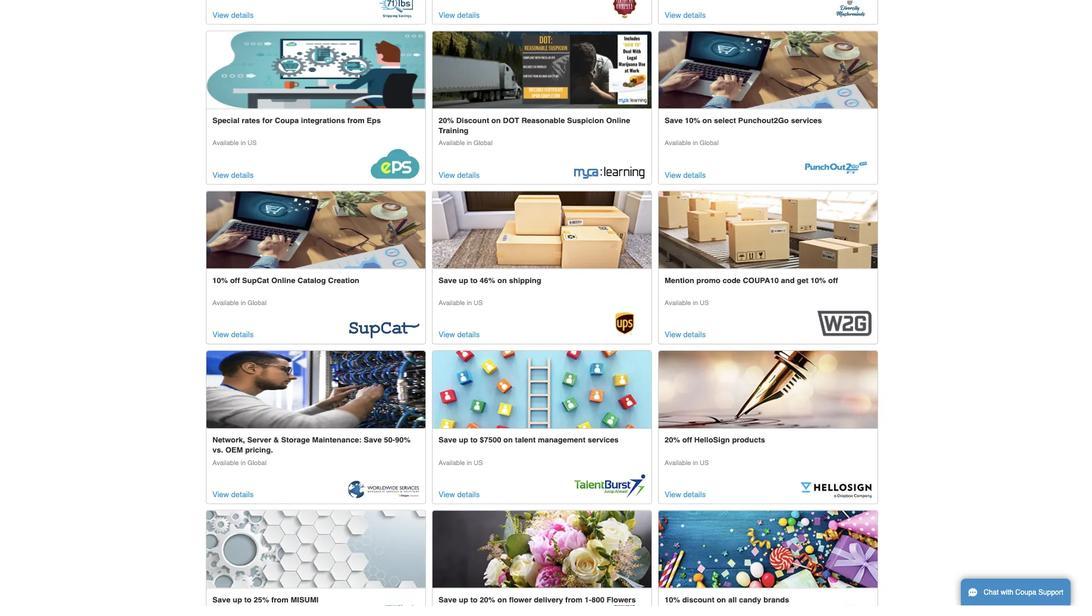 Task type: describe. For each thing, give the bounding box(es) containing it.
supcat
[[242, 276, 269, 285]]

up for 20%
[[459, 596, 468, 605]]

creation
[[328, 276, 360, 285]]

in inside the network, server & storage maintenance: save 50-90% vs. oem pricing. available in global
[[241, 459, 246, 467]]

save for save up to 20% on flower delivery from 1-800 flowers
[[439, 596, 457, 605]]

candy
[[739, 596, 762, 605]]

management
[[538, 436, 586, 445]]

talent
[[515, 436, 536, 445]]

chat with coupa support
[[984, 589, 1064, 597]]

save 10% on select punchout2go services
[[665, 116, 822, 125]]

on right 46%
[[498, 276, 507, 285]]

misumi
[[291, 596, 319, 605]]

50-
[[384, 436, 395, 445]]

save for save up to 46% on shipping
[[439, 276, 457, 285]]

view details for 20% discount on dot reasonable suspicion online training
[[439, 170, 480, 179]]

1 vertical spatial ups image
[[612, 309, 638, 339]]

90%
[[395, 436, 411, 445]]

details for network, server & storage maintenance: save 50-90% vs. oem pricing.
[[231, 490, 254, 499]]

up for 25%
[[233, 596, 242, 605]]

view for 20% discount on dot reasonable suspicion online training
[[439, 170, 455, 179]]

in for 10% off supcat online catalog creation
[[241, 299, 246, 307]]

10% left select
[[685, 116, 701, 125]]

dot
[[503, 116, 520, 125]]

available in us for save up to 46% on shipping
[[439, 299, 483, 307]]

flowers
[[607, 596, 636, 605]]

to for 20%
[[471, 596, 478, 605]]

10% left supcat
[[213, 276, 228, 285]]

&
[[274, 436, 279, 445]]

all
[[729, 596, 737, 605]]

1-
[[585, 596, 592, 605]]

catalog
[[298, 276, 326, 285]]

0 vertical spatial eps image
[[207, 31, 426, 109]]

view for mention promo code coupa10 and get 10% off
[[665, 330, 682, 339]]

1 vertical spatial supcat services image
[[348, 322, 420, 339]]

1 vertical spatial worldwide services image
[[348, 481, 420, 499]]

available in us for 20% off hellosign products
[[665, 459, 709, 467]]

and
[[781, 276, 795, 285]]

mention
[[665, 276, 695, 285]]

1 vertical spatial myca learning image
[[574, 166, 646, 179]]

view details for save up to 46% on shipping
[[439, 330, 480, 339]]

network, server & storage maintenance: save 50-90% vs. oem pricing. available in global
[[213, 436, 411, 467]]

pricing.
[[245, 446, 273, 455]]

2 horizontal spatial from
[[566, 596, 583, 605]]

discount
[[456, 116, 489, 125]]

integrations
[[301, 116, 345, 125]]

in for save 10% on select punchout2go services
[[693, 139, 698, 147]]

view details for 10% off supcat online catalog creation
[[213, 330, 254, 339]]

0 vertical spatial punchout2go image
[[659, 31, 878, 109]]

maintenance:
[[312, 436, 362, 445]]

promo
[[697, 276, 721, 285]]

on left flower
[[498, 596, 507, 605]]

1 vertical spatial ware2go image
[[818, 309, 872, 339]]

2 horizontal spatial off
[[829, 276, 839, 285]]

0 vertical spatial hellosign image
[[659, 351, 878, 429]]

46%
[[480, 276, 496, 285]]

0 vertical spatial supcat services image
[[207, 191, 426, 269]]

details for 20% discount on dot reasonable suspicion online training
[[458, 170, 480, 179]]

available in us for save up to $7500 on talent management services
[[439, 459, 483, 467]]

view details button for 10% off supcat online catalog creation
[[213, 329, 254, 341]]

2 vertical spatial 20%
[[480, 596, 496, 605]]

coupa10
[[743, 276, 779, 285]]

0 vertical spatial myca learning image
[[433, 31, 652, 109]]

20% off hellosign products
[[665, 436, 766, 445]]

0 vertical spatial ware2go image
[[659, 191, 878, 269]]

1 vertical spatial talentburst image
[[574, 475, 646, 499]]

available for 20% off hellosign products
[[665, 459, 691, 467]]

discount
[[683, 596, 715, 605]]

10% off supcat online catalog creation
[[213, 276, 360, 285]]

us for $7500
[[474, 459, 483, 467]]

view details button for network, server & storage maintenance: save 50-90% vs. oem pricing.
[[213, 489, 254, 501]]

details for 20% off hellosign products
[[684, 490, 706, 499]]

on inside 20% discount on dot reasonable suspicion online training available in global
[[492, 116, 501, 125]]

save for save up to 25% from misumi
[[213, 596, 231, 605]]

1 vertical spatial hellosign image
[[801, 483, 872, 499]]

special rates for coupa integrations from eps
[[213, 116, 381, 125]]

save up to 46% on shipping
[[439, 276, 542, 285]]

support
[[1039, 589, 1064, 597]]

71lbs image
[[375, 0, 420, 19]]

10% discount on all candy brands
[[665, 596, 790, 605]]

available for save up to $7500 on talent management services
[[439, 459, 465, 467]]

1 horizontal spatial services
[[791, 116, 822, 125]]

on left talent
[[504, 436, 513, 445]]

10% left discount
[[665, 596, 680, 605]]

oem
[[225, 446, 243, 455]]

global down supcat
[[248, 299, 267, 307]]

get
[[797, 276, 809, 285]]

us for coupa10
[[700, 299, 709, 307]]

20% discount on dot reasonable suspicion online training available in global
[[439, 116, 631, 147]]

reasonable
[[522, 116, 565, 125]]

select
[[714, 116, 736, 125]]

20% for 20% discount on dot reasonable suspicion online training available in global
[[439, 116, 454, 125]]

off for 20% off hellosign products
[[683, 436, 692, 445]]

available for save 10% on select punchout2go services
[[665, 139, 691, 147]]

global down select
[[700, 139, 719, 147]]

1 vertical spatial punchout2go image
[[801, 159, 872, 179]]

mention promo code coupa10 and get 10% off
[[665, 276, 839, 285]]

view for save up to 46% on shipping
[[439, 330, 455, 339]]

details for special rates for coupa integrations from eps
[[231, 170, 254, 179]]

eps
[[367, 116, 381, 125]]

off for 10% off supcat online catalog creation
[[230, 276, 240, 285]]

view details button for 20% discount on dot reasonable suspicion online training
[[439, 169, 480, 181]]



Task type: locate. For each thing, give the bounding box(es) containing it.
in for save up to 46% on shipping
[[467, 299, 472, 307]]

from left eps
[[348, 116, 365, 125]]

20% inside 20% discount on dot reasonable suspicion online training available in global
[[439, 116, 454, 125]]

us down rates
[[248, 139, 257, 147]]

10% right get
[[811, 276, 827, 285]]

view details for network, server & storage maintenance: save 50-90% vs. oem pricing.
[[213, 490, 254, 499]]

view for save 10% on select punchout2go services
[[665, 170, 682, 179]]

spangler candy company image
[[659, 511, 878, 589]]

online inside 20% discount on dot reasonable suspicion online training available in global
[[606, 116, 631, 125]]

in for special rates for coupa integrations from eps
[[241, 139, 246, 147]]

to for $7500
[[471, 436, 478, 445]]

chat with coupa support button
[[961, 579, 1071, 607]]

online right the 'suspicion'
[[606, 116, 631, 125]]

save for save 10% on select punchout2go services
[[665, 116, 683, 125]]

network,
[[213, 436, 245, 445]]

view for special rates for coupa integrations from eps
[[213, 170, 229, 179]]

eps image
[[207, 31, 426, 109], [371, 149, 420, 179]]

20% up training
[[439, 116, 454, 125]]

shipping
[[509, 276, 542, 285]]

eps image up integrations
[[207, 31, 426, 109]]

view details button for save up to 46% on shipping
[[439, 329, 480, 341]]

online right supcat
[[271, 276, 296, 285]]

save
[[665, 116, 683, 125], [439, 276, 457, 285], [364, 436, 382, 445], [439, 436, 457, 445], [213, 596, 231, 605], [439, 596, 457, 605]]

view details for special rates for coupa integrations from eps
[[213, 170, 254, 179]]

view details button for special rates for coupa integrations from eps
[[213, 169, 254, 181]]

global
[[474, 139, 493, 147], [700, 139, 719, 147], [248, 299, 267, 307], [248, 459, 267, 467]]

us down hellosign
[[700, 459, 709, 467]]

view for save up to $7500 on talent management services
[[439, 490, 455, 499]]

talentburst image
[[433, 351, 652, 429], [574, 475, 646, 499]]

in
[[241, 139, 246, 147], [467, 139, 472, 147], [693, 139, 698, 147], [241, 299, 246, 307], [467, 299, 472, 307], [693, 299, 698, 307], [241, 459, 246, 467], [467, 459, 472, 467], [693, 459, 698, 467]]

details for save 10% on select punchout2go services
[[684, 170, 706, 179]]

available in us down hellosign
[[665, 459, 709, 467]]

rates
[[242, 116, 260, 125]]

to for 46%
[[471, 276, 478, 285]]

myca learning image
[[433, 31, 652, 109], [574, 166, 646, 179]]

certify my company image
[[613, 0, 638, 19]]

available for mention promo code coupa10 and get 10% off
[[665, 299, 691, 307]]

with
[[1001, 589, 1014, 597]]

available in global down select
[[665, 139, 719, 147]]

1 horizontal spatial from
[[348, 116, 365, 125]]

us down '$7500'
[[474, 459, 483, 467]]

off
[[230, 276, 240, 285], [829, 276, 839, 285], [683, 436, 692, 445]]

coupa
[[275, 116, 299, 125], [1016, 589, 1037, 597]]

up left 46%
[[459, 276, 468, 285]]

0 horizontal spatial services
[[588, 436, 619, 445]]

0 vertical spatial services
[[791, 116, 822, 125]]

in for mention promo code coupa10 and get 10% off
[[693, 299, 698, 307]]

worldwide services image down the 50-
[[348, 481, 420, 499]]

details for mention promo code coupa10 and get 10% off
[[684, 330, 706, 339]]

server
[[247, 436, 271, 445]]

from left 1-
[[566, 596, 583, 605]]

20%
[[439, 116, 454, 125], [665, 436, 680, 445], [480, 596, 496, 605]]

off right get
[[829, 276, 839, 285]]

save inside the network, server & storage maintenance: save 50-90% vs. oem pricing. available in global
[[364, 436, 382, 445]]

ware2go image
[[659, 191, 878, 269], [818, 309, 872, 339]]

10%
[[685, 116, 701, 125], [213, 276, 228, 285], [811, 276, 827, 285], [665, 596, 680, 605]]

worldwide services image
[[207, 351, 426, 429], [348, 481, 420, 499]]

online
[[606, 116, 631, 125], [271, 276, 296, 285]]

in for 20% off hellosign products
[[693, 459, 698, 467]]

on left dot
[[492, 116, 501, 125]]

us down promo
[[700, 299, 709, 307]]

eps image down eps
[[371, 149, 420, 179]]

view details button for 20% off hellosign products
[[665, 489, 706, 501]]

to left '$7500'
[[471, 436, 478, 445]]

up
[[459, 276, 468, 285], [459, 436, 468, 445], [233, 596, 242, 605], [459, 596, 468, 605]]

myca learning image up 'reasonable'
[[433, 31, 652, 109]]

on
[[492, 116, 501, 125], [703, 116, 712, 125], [498, 276, 507, 285], [504, 436, 513, 445], [498, 596, 507, 605], [717, 596, 726, 605]]

1 vertical spatial available in global
[[213, 299, 267, 307]]

1 horizontal spatial online
[[606, 116, 631, 125]]

available in us for special rates for coupa integrations from eps
[[213, 139, 257, 147]]

available in global
[[665, 139, 719, 147], [213, 299, 267, 307]]

to left 25%
[[244, 596, 252, 605]]

off left supcat
[[230, 276, 240, 285]]

1 horizontal spatial 20%
[[480, 596, 496, 605]]

save for save up to $7500 on talent management services
[[439, 436, 457, 445]]

diversity masterminds image
[[836, 0, 866, 19]]

global down the 'discount'
[[474, 139, 493, 147]]

0 horizontal spatial 20%
[[439, 116, 454, 125]]

1-800 flowers image
[[433, 511, 652, 589]]

0 vertical spatial 20%
[[439, 116, 454, 125]]

details
[[231, 10, 254, 19], [458, 10, 480, 19], [684, 10, 706, 19], [231, 170, 254, 179], [458, 170, 480, 179], [684, 170, 706, 179], [231, 330, 254, 339], [458, 330, 480, 339], [684, 330, 706, 339], [231, 490, 254, 499], [458, 490, 480, 499], [684, 490, 706, 499]]

20% left flower
[[480, 596, 496, 605]]

view details for save up to $7500 on talent management services
[[439, 490, 480, 499]]

25%
[[254, 596, 269, 605]]

delivery
[[534, 596, 563, 605]]

available in global for 10%
[[665, 139, 719, 147]]

available in us down '$7500'
[[439, 459, 483, 467]]

available for save up to 46% on shipping
[[439, 299, 465, 307]]

up left 25%
[[233, 596, 242, 605]]

view details button for mention promo code coupa10 and get 10% off
[[665, 329, 706, 341]]

worldwide services image up storage
[[207, 351, 426, 429]]

available in us down 46%
[[439, 299, 483, 307]]

2 horizontal spatial 20%
[[665, 436, 680, 445]]

save up to $7500 on talent management services
[[439, 436, 619, 445]]

chat
[[984, 589, 999, 597]]

save up to 25% from misumi
[[213, 596, 319, 605]]

view details button
[[213, 9, 254, 21], [439, 9, 480, 21], [665, 9, 706, 21], [213, 169, 254, 181], [439, 169, 480, 181], [665, 169, 706, 181], [213, 329, 254, 341], [439, 329, 480, 341], [665, 329, 706, 341], [213, 489, 254, 501], [439, 489, 480, 501], [665, 489, 706, 501]]

training
[[439, 126, 469, 135]]

1 vertical spatial services
[[588, 436, 619, 445]]

off left hellosign
[[683, 436, 692, 445]]

hellosign image
[[659, 351, 878, 429], [801, 483, 872, 499]]

coupa right with
[[1016, 589, 1037, 597]]

1 vertical spatial coupa
[[1016, 589, 1037, 597]]

view details for mention promo code coupa10 and get 10% off
[[665, 330, 706, 339]]

details for save up to $7500 on talent management services
[[458, 490, 480, 499]]

us for products
[[700, 459, 709, 467]]

0 vertical spatial available in global
[[665, 139, 719, 147]]

code
[[723, 276, 741, 285]]

global down pricing.
[[248, 459, 267, 467]]

for
[[262, 116, 273, 125]]

us down 46%
[[474, 299, 483, 307]]

us for 46%
[[474, 299, 483, 307]]

services right 'management'
[[588, 436, 619, 445]]

0 vertical spatial ups image
[[433, 191, 652, 269]]

on left select
[[703, 116, 712, 125]]

view details button for save up to $7500 on talent management services
[[439, 489, 480, 501]]

0 horizontal spatial off
[[230, 276, 240, 285]]

global inside the network, server & storage maintenance: save 50-90% vs. oem pricing. available in global
[[248, 459, 267, 467]]

to
[[471, 276, 478, 285], [471, 436, 478, 445], [244, 596, 252, 605], [471, 596, 478, 605]]

1 vertical spatial 20%
[[665, 436, 680, 445]]

us for coupa
[[248, 139, 257, 147]]

view details
[[213, 10, 254, 19], [439, 10, 480, 19], [665, 10, 706, 19], [213, 170, 254, 179], [439, 170, 480, 179], [665, 170, 706, 179], [213, 330, 254, 339], [439, 330, 480, 339], [665, 330, 706, 339], [213, 490, 254, 499], [439, 490, 480, 499], [665, 490, 706, 499]]

800
[[592, 596, 605, 605]]

from right 25%
[[271, 596, 289, 605]]

suspicion
[[567, 116, 604, 125]]

1 horizontal spatial coupa
[[1016, 589, 1037, 597]]

storage
[[281, 436, 310, 445]]

coupa inside 'button'
[[1016, 589, 1037, 597]]

1 horizontal spatial off
[[683, 436, 692, 445]]

view
[[213, 10, 229, 19], [439, 10, 455, 19], [665, 10, 682, 19], [213, 170, 229, 179], [439, 170, 455, 179], [665, 170, 682, 179], [213, 330, 229, 339], [439, 330, 455, 339], [665, 330, 682, 339], [213, 490, 229, 499], [439, 490, 455, 499], [665, 490, 682, 499]]

view details for save 10% on select punchout2go services
[[665, 170, 706, 179]]

available in us down special
[[213, 139, 257, 147]]

brands
[[764, 596, 790, 605]]

1 vertical spatial online
[[271, 276, 296, 285]]

1 vertical spatial eps image
[[371, 149, 420, 179]]

punchout2go image
[[659, 31, 878, 109], [801, 159, 872, 179]]

in inside 20% discount on dot reasonable suspicion online training available in global
[[467, 139, 472, 147]]

to for 25%
[[244, 596, 252, 605]]

0 horizontal spatial from
[[271, 596, 289, 605]]

0 horizontal spatial online
[[271, 276, 296, 285]]

to left flower
[[471, 596, 478, 605]]

up for $7500
[[459, 436, 468, 445]]

0 horizontal spatial coupa
[[275, 116, 299, 125]]

products
[[732, 436, 766, 445]]

$7500
[[480, 436, 502, 445]]

in for save up to $7500 on talent management services
[[467, 459, 472, 467]]

0 vertical spatial online
[[606, 116, 631, 125]]

available in us for mention promo code coupa10 and get 10% off
[[665, 299, 709, 307]]

available
[[213, 139, 239, 147], [439, 139, 465, 147], [665, 139, 691, 147], [213, 299, 239, 307], [439, 299, 465, 307], [665, 299, 691, 307], [213, 459, 239, 467], [439, 459, 465, 467], [665, 459, 691, 467]]

available in us down mention
[[665, 299, 709, 307]]

20% for 20% off hellosign products
[[665, 436, 680, 445]]

available in us
[[213, 139, 257, 147], [439, 299, 483, 307], [665, 299, 709, 307], [439, 459, 483, 467], [665, 459, 709, 467]]

available for 10% off supcat online catalog creation
[[213, 299, 239, 307]]

to left 46%
[[471, 276, 478, 285]]

view details button for save 10% on select punchout2go services
[[665, 169, 706, 181]]

available for special rates for coupa integrations from eps
[[213, 139, 239, 147]]

up left '$7500'
[[459, 436, 468, 445]]

0 vertical spatial talentburst image
[[433, 351, 652, 429]]

services
[[791, 116, 822, 125], [588, 436, 619, 445]]

up left flower
[[459, 596, 468, 605]]

view details for 20% off hellosign products
[[665, 490, 706, 499]]

20% left hellosign
[[665, 436, 680, 445]]

supcat services image
[[207, 191, 426, 269], [348, 322, 420, 339]]

up for 46%
[[459, 276, 468, 285]]

view for 20% off hellosign products
[[665, 490, 682, 499]]

ups image
[[433, 191, 652, 269], [612, 309, 638, 339]]

available in global down supcat
[[213, 299, 267, 307]]

view for 10% off supcat online catalog creation
[[213, 330, 229, 339]]

misumi image
[[207, 511, 426, 589]]

0 vertical spatial coupa
[[275, 116, 299, 125]]

coupa right for
[[275, 116, 299, 125]]

available in global for off
[[213, 299, 267, 307]]

available inside 20% discount on dot reasonable suspicion online training available in global
[[439, 139, 465, 147]]

from
[[348, 116, 365, 125], [271, 596, 289, 605], [566, 596, 583, 605]]

on left all
[[717, 596, 726, 605]]

us
[[248, 139, 257, 147], [474, 299, 483, 307], [700, 299, 709, 307], [474, 459, 483, 467], [700, 459, 709, 467]]

available inside the network, server & storage maintenance: save 50-90% vs. oem pricing. available in global
[[213, 459, 239, 467]]

punchout2go
[[739, 116, 789, 125]]

view for network, server & storage maintenance: save 50-90% vs. oem pricing.
[[213, 490, 229, 499]]

0 vertical spatial worldwide services image
[[207, 351, 426, 429]]

myca learning image down the 'suspicion'
[[574, 166, 646, 179]]

0 horizontal spatial available in global
[[213, 299, 267, 307]]

vs.
[[213, 446, 223, 455]]

special
[[213, 116, 240, 125]]

global inside 20% discount on dot reasonable suspicion online training available in global
[[474, 139, 493, 147]]

details for save up to 46% on shipping
[[458, 330, 480, 339]]

1 horizontal spatial available in global
[[665, 139, 719, 147]]

save up to 20% on flower delivery from 1-800 flowers
[[439, 596, 636, 605]]

hellosign
[[695, 436, 730, 445]]

flower
[[509, 596, 532, 605]]

services right punchout2go
[[791, 116, 822, 125]]

details for 10% off supcat online catalog creation
[[231, 330, 254, 339]]



Task type: vqa. For each thing, say whether or not it's contained in the screenshot.


